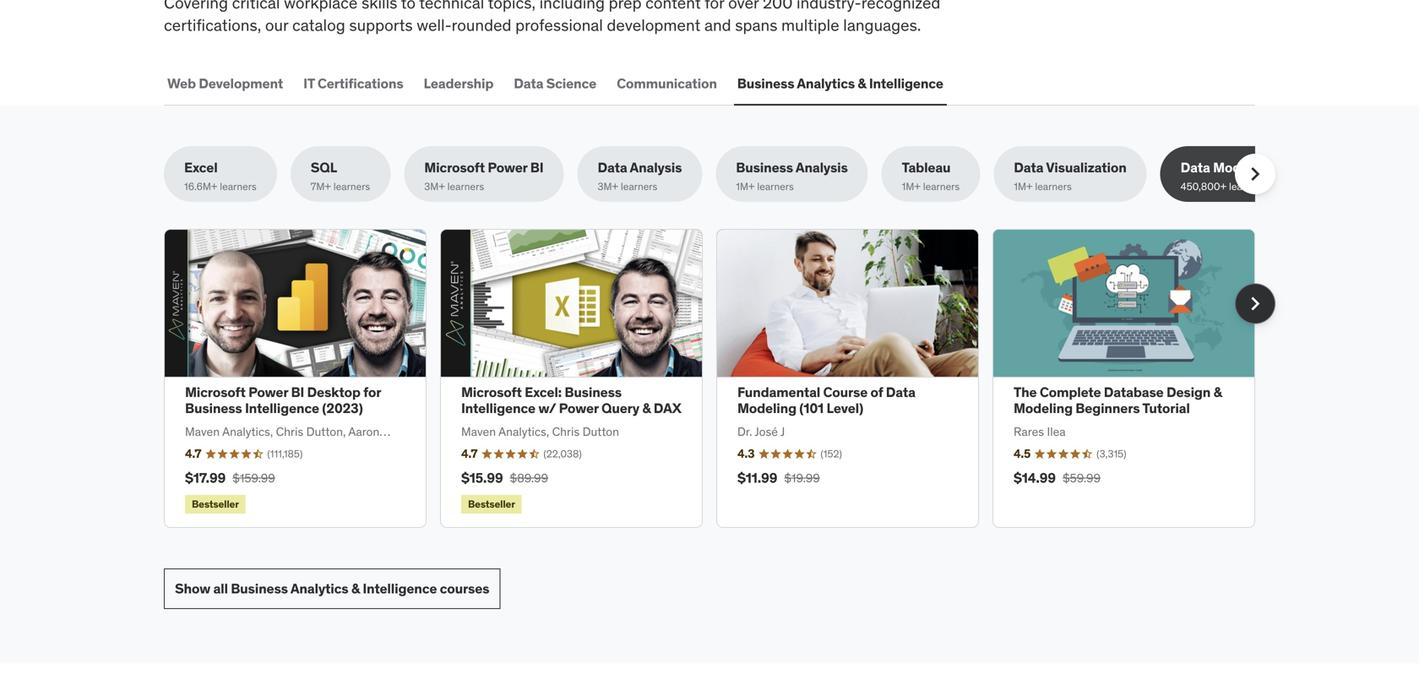 Task type: describe. For each thing, give the bounding box(es) containing it.
microsoft power bi desktop for business intelligence (2023)
[[185, 384, 381, 417]]

next image for topic filters element
[[1242, 161, 1269, 188]]

web development button
[[164, 64, 286, 104]]

w/
[[538, 400, 556, 417]]

tutorial
[[1143, 400, 1190, 417]]

business inside business analytics & intelligence button
[[737, 75, 795, 92]]

multiple
[[782, 15, 840, 35]]

skills
[[362, 0, 398, 13]]

carousel element
[[164, 229, 1276, 528]]

learners inside data analysis 3m+ learners
[[621, 180, 658, 193]]

leadership button
[[420, 64, 497, 104]]

over
[[728, 0, 759, 13]]

business inside show all business analytics & intelligence courses link
[[231, 580, 288, 597]]

well-
[[417, 15, 452, 35]]

0 horizontal spatial analytics
[[291, 580, 349, 597]]

learners inside excel 16.6m+ learners
[[220, 180, 257, 193]]

supports
[[349, 15, 413, 35]]

next image for carousel element
[[1242, 290, 1269, 317]]

our
[[265, 15, 288, 35]]

intelligence left courses
[[363, 580, 437, 597]]

covering critical workplace skills to technical topics, including prep content for over 200 industry-recognized certifications, our catalog supports well-rounded professional development and spans multiple languages.
[[164, 0, 941, 35]]

& inside button
[[858, 75, 867, 92]]

data visualization 1m+ learners
[[1014, 159, 1127, 193]]

complete
[[1040, 384, 1101, 401]]

catalog
[[292, 15, 345, 35]]

fundamental course of data modeling (101 level)
[[738, 384, 916, 417]]

1m+ for business analysis
[[736, 180, 755, 193]]

bi for microsoft power bi desktop for business intelligence (2023)
[[291, 384, 304, 401]]

show all business analytics & intelligence courses link
[[164, 569, 500, 609]]

learners inside microsoft power bi 3m+ learners
[[448, 180, 484, 193]]

intelligence inside button
[[869, 75, 944, 92]]

sql
[[311, 159, 337, 176]]

microsoft excel: business intelligence w/ power query & dax link
[[461, 384, 682, 417]]

3m+ inside microsoft power bi 3m+ learners
[[424, 180, 445, 193]]

data for data science
[[514, 75, 544, 92]]

business analytics & intelligence button
[[734, 64, 947, 104]]

data inside the fundamental course of data modeling (101 level)
[[886, 384, 916, 401]]

the complete database design & modeling beginners tutorial link
[[1014, 384, 1222, 417]]

science
[[546, 75, 597, 92]]

200
[[763, 0, 793, 13]]

it
[[303, 75, 315, 92]]

microsoft for microsoft power bi desktop for business intelligence (2023)
[[185, 384, 246, 401]]

microsoft power bi desktop for business intelligence (2023) link
[[185, 384, 381, 417]]

spans
[[735, 15, 778, 35]]

fundamental course of data modeling (101 level) link
[[738, 384, 916, 417]]

desktop
[[307, 384, 361, 401]]

analytics inside button
[[797, 75, 855, 92]]

topic filters element
[[164, 146, 1293, 202]]

3m+ inside data analysis 3m+ learners
[[598, 180, 618, 193]]

query
[[602, 400, 640, 417]]

certifications,
[[164, 15, 261, 35]]

course
[[823, 384, 868, 401]]

data for data visualization 1m+ learners
[[1014, 159, 1044, 176]]

business inside microsoft excel: business intelligence w/ power query & dax
[[565, 384, 622, 401]]

tableau
[[902, 159, 951, 176]]

including
[[540, 0, 605, 13]]

languages.
[[843, 15, 921, 35]]

communication
[[617, 75, 717, 92]]

recognized
[[862, 0, 941, 13]]

power for 3m+
[[488, 159, 528, 176]]

business analysis 1m+ learners
[[736, 159, 848, 193]]

visualization
[[1046, 159, 1127, 176]]

development
[[607, 15, 701, 35]]

beginners
[[1076, 400, 1140, 417]]

web
[[167, 75, 196, 92]]

(2023)
[[322, 400, 363, 417]]

learners inside sql 7m+ learners
[[334, 180, 370, 193]]



Task type: locate. For each thing, give the bounding box(es) containing it.
microsoft power bi 3m+ learners
[[424, 159, 544, 193]]

3 learners from the left
[[448, 180, 484, 193]]

next image inside topic filters element
[[1242, 161, 1269, 188]]

1 vertical spatial next image
[[1242, 290, 1269, 317]]

1 learners from the left
[[220, 180, 257, 193]]

professional
[[516, 15, 603, 35]]

2 1m+ from the left
[[902, 180, 921, 193]]

5 learners from the left
[[757, 180, 794, 193]]

intelligence
[[869, 75, 944, 92], [245, 400, 319, 417], [461, 400, 536, 417], [363, 580, 437, 597]]

1m+ for data visualization
[[1014, 180, 1033, 193]]

1m+ inside data visualization 1m+ learners
[[1014, 180, 1033, 193]]

microsoft for microsoft power bi 3m+ learners
[[424, 159, 485, 176]]

8 learners from the left
[[1229, 180, 1266, 193]]

web development
[[167, 75, 283, 92]]

1 3m+ from the left
[[424, 180, 445, 193]]

2 learners from the left
[[334, 180, 370, 193]]

bi
[[530, 159, 544, 176], [291, 384, 304, 401]]

data science
[[514, 75, 597, 92]]

sql 7m+ learners
[[311, 159, 370, 193]]

0 horizontal spatial for
[[363, 384, 381, 401]]

excel:
[[525, 384, 562, 401]]

1 vertical spatial analytics
[[291, 580, 349, 597]]

0 vertical spatial analytics
[[797, 75, 855, 92]]

data inside data science 'button'
[[514, 75, 544, 92]]

microsoft
[[424, 159, 485, 176], [185, 384, 246, 401], [461, 384, 522, 401]]

modeling inside data modeling 450,800+ learners
[[1213, 159, 1273, 176]]

& inside microsoft excel: business intelligence w/ power query & dax
[[642, 400, 651, 417]]

show
[[175, 580, 210, 597]]

analysis
[[630, 159, 682, 176], [796, 159, 848, 176]]

1 horizontal spatial analysis
[[796, 159, 848, 176]]

1 horizontal spatial 1m+
[[902, 180, 921, 193]]

business analytics & intelligence
[[737, 75, 944, 92]]

intelligence inside microsoft power bi desktop for business intelligence (2023)
[[245, 400, 319, 417]]

data inside data modeling 450,800+ learners
[[1181, 159, 1211, 176]]

data for data analysis 3m+ learners
[[598, 159, 627, 176]]

1 horizontal spatial power
[[488, 159, 528, 176]]

power for desktop
[[248, 384, 288, 401]]

1m+
[[736, 180, 755, 193], [902, 180, 921, 193], [1014, 180, 1033, 193]]

industry-
[[797, 0, 862, 13]]

7 learners from the left
[[1035, 180, 1072, 193]]

analysis inside data analysis 3m+ learners
[[630, 159, 682, 176]]

power inside microsoft power bi 3m+ learners
[[488, 159, 528, 176]]

1 horizontal spatial 3m+
[[598, 180, 618, 193]]

power
[[488, 159, 528, 176], [248, 384, 288, 401], [559, 400, 599, 417]]

microsoft inside microsoft power bi 3m+ learners
[[424, 159, 485, 176]]

next image inside carousel element
[[1242, 290, 1269, 317]]

intelligence left (2023)
[[245, 400, 319, 417]]

2 horizontal spatial power
[[559, 400, 599, 417]]

prep
[[609, 0, 642, 13]]

0 horizontal spatial bi
[[291, 384, 304, 401]]

level)
[[827, 400, 864, 417]]

2 next image from the top
[[1242, 290, 1269, 317]]

intelligence inside microsoft excel: business intelligence w/ power query & dax
[[461, 400, 536, 417]]

learners inside business analysis 1m+ learners
[[757, 180, 794, 193]]

data modeling 450,800+ learners
[[1181, 159, 1273, 193]]

1m+ inside business analysis 1m+ learners
[[736, 180, 755, 193]]

1m+ inside tableau 1m+ learners
[[902, 180, 921, 193]]

1 vertical spatial for
[[363, 384, 381, 401]]

1 horizontal spatial for
[[705, 0, 725, 13]]

modeling inside the complete database design & modeling beginners tutorial
[[1014, 400, 1073, 417]]

analytics
[[797, 75, 855, 92], [291, 580, 349, 597]]

0 horizontal spatial 1m+
[[736, 180, 755, 193]]

2 analysis from the left
[[796, 159, 848, 176]]

1 1m+ from the left
[[736, 180, 755, 193]]

communication button
[[613, 64, 721, 104]]

learners inside tableau 1m+ learners
[[923, 180, 960, 193]]

development
[[199, 75, 283, 92]]

2 horizontal spatial 1m+
[[1014, 180, 1033, 193]]

courses
[[440, 580, 489, 597]]

technical
[[419, 0, 484, 13]]

design
[[1167, 384, 1211, 401]]

6 learners from the left
[[923, 180, 960, 193]]

16.6m+
[[184, 180, 217, 193]]

tableau 1m+ learners
[[902, 159, 960, 193]]

next image
[[1242, 161, 1269, 188], [1242, 290, 1269, 317]]

analysis for data analysis
[[630, 159, 682, 176]]

2 3m+ from the left
[[598, 180, 618, 193]]

450,800+
[[1181, 180, 1227, 193]]

leadership
[[424, 75, 494, 92]]

& inside the complete database design & modeling beginners tutorial
[[1214, 384, 1222, 401]]

certifications
[[318, 75, 403, 92]]

1 analysis from the left
[[630, 159, 682, 176]]

for
[[705, 0, 725, 13], [363, 384, 381, 401]]

for up and
[[705, 0, 725, 13]]

content
[[646, 0, 701, 13]]

0 horizontal spatial power
[[248, 384, 288, 401]]

business
[[737, 75, 795, 92], [736, 159, 793, 176], [565, 384, 622, 401], [185, 400, 242, 417], [231, 580, 288, 597]]

for right (2023)
[[363, 384, 381, 401]]

1 horizontal spatial modeling
[[1014, 400, 1073, 417]]

intelligence left w/
[[461, 400, 536, 417]]

bi inside microsoft power bi 3m+ learners
[[530, 159, 544, 176]]

2 horizontal spatial modeling
[[1213, 159, 1273, 176]]

of
[[871, 384, 883, 401]]

data analysis 3m+ learners
[[598, 159, 682, 193]]

excel
[[184, 159, 218, 176]]

data
[[514, 75, 544, 92], [598, 159, 627, 176], [1014, 159, 1044, 176], [1181, 159, 1211, 176], [886, 384, 916, 401]]

and
[[705, 15, 731, 35]]

7m+
[[311, 180, 331, 193]]

data inside data visualization 1m+ learners
[[1014, 159, 1044, 176]]

data science button
[[511, 64, 600, 104]]

modeling inside the fundamental course of data modeling (101 level)
[[738, 400, 797, 417]]

for inside microsoft power bi desktop for business intelligence (2023)
[[363, 384, 381, 401]]

power inside microsoft power bi desktop for business intelligence (2023)
[[248, 384, 288, 401]]

modeling
[[1213, 159, 1273, 176], [738, 400, 797, 417], [1014, 400, 1073, 417]]

rounded
[[452, 15, 512, 35]]

to
[[401, 0, 416, 13]]

it certifications
[[303, 75, 403, 92]]

analysis for business analysis
[[796, 159, 848, 176]]

4 learners from the left
[[621, 180, 658, 193]]

modeling left beginners in the bottom of the page
[[1014, 400, 1073, 417]]

learners inside data modeling 450,800+ learners
[[1229, 180, 1266, 193]]

0 vertical spatial next image
[[1242, 161, 1269, 188]]

power inside microsoft excel: business intelligence w/ power query & dax
[[559, 400, 599, 417]]

0 vertical spatial bi
[[530, 159, 544, 176]]

bi for microsoft power bi 3m+ learners
[[530, 159, 544, 176]]

database
[[1104, 384, 1164, 401]]

critical
[[232, 0, 280, 13]]

dax
[[654, 400, 682, 417]]

business inside business analysis 1m+ learners
[[736, 159, 793, 176]]

1 horizontal spatial bi
[[530, 159, 544, 176]]

analysis inside business analysis 1m+ learners
[[796, 159, 848, 176]]

topics,
[[488, 0, 536, 13]]

0 horizontal spatial modeling
[[738, 400, 797, 417]]

the
[[1014, 384, 1037, 401]]

data inside data analysis 3m+ learners
[[598, 159, 627, 176]]

microsoft excel: business intelligence w/ power query & dax
[[461, 384, 682, 417]]

1 vertical spatial bi
[[291, 384, 304, 401]]

microsoft inside microsoft power bi desktop for business intelligence (2023)
[[185, 384, 246, 401]]

fundamental
[[738, 384, 821, 401]]

1 next image from the top
[[1242, 161, 1269, 188]]

bi inside microsoft power bi desktop for business intelligence (2023)
[[291, 384, 304, 401]]

(101
[[800, 400, 824, 417]]

&
[[858, 75, 867, 92], [1214, 384, 1222, 401], [642, 400, 651, 417], [351, 580, 360, 597]]

show all business analytics & intelligence courses
[[175, 580, 489, 597]]

it certifications button
[[300, 64, 407, 104]]

business inside microsoft power bi desktop for business intelligence (2023)
[[185, 400, 242, 417]]

modeling left (101 on the bottom
[[738, 400, 797, 417]]

modeling up the 450,800+
[[1213, 159, 1273, 176]]

microsoft for microsoft excel: business intelligence w/ power query & dax
[[461, 384, 522, 401]]

covering
[[164, 0, 228, 13]]

0 horizontal spatial 3m+
[[424, 180, 445, 193]]

excel 16.6m+ learners
[[184, 159, 257, 193]]

workplace
[[284, 0, 358, 13]]

3 1m+ from the left
[[1014, 180, 1033, 193]]

data for data modeling 450,800+ learners
[[1181, 159, 1211, 176]]

0 horizontal spatial analysis
[[630, 159, 682, 176]]

microsoft inside microsoft excel: business intelligence w/ power query & dax
[[461, 384, 522, 401]]

intelligence down languages.
[[869, 75, 944, 92]]

1 horizontal spatial analytics
[[797, 75, 855, 92]]

learners inside data visualization 1m+ learners
[[1035, 180, 1072, 193]]

all
[[213, 580, 228, 597]]

0 vertical spatial for
[[705, 0, 725, 13]]

the complete database design & modeling beginners tutorial
[[1014, 384, 1222, 417]]

3m+
[[424, 180, 445, 193], [598, 180, 618, 193]]

for inside covering critical workplace skills to technical topics, including prep content for over 200 industry-recognized certifications, our catalog supports well-rounded professional development and spans multiple languages.
[[705, 0, 725, 13]]



Task type: vqa. For each thing, say whether or not it's contained in the screenshot.


